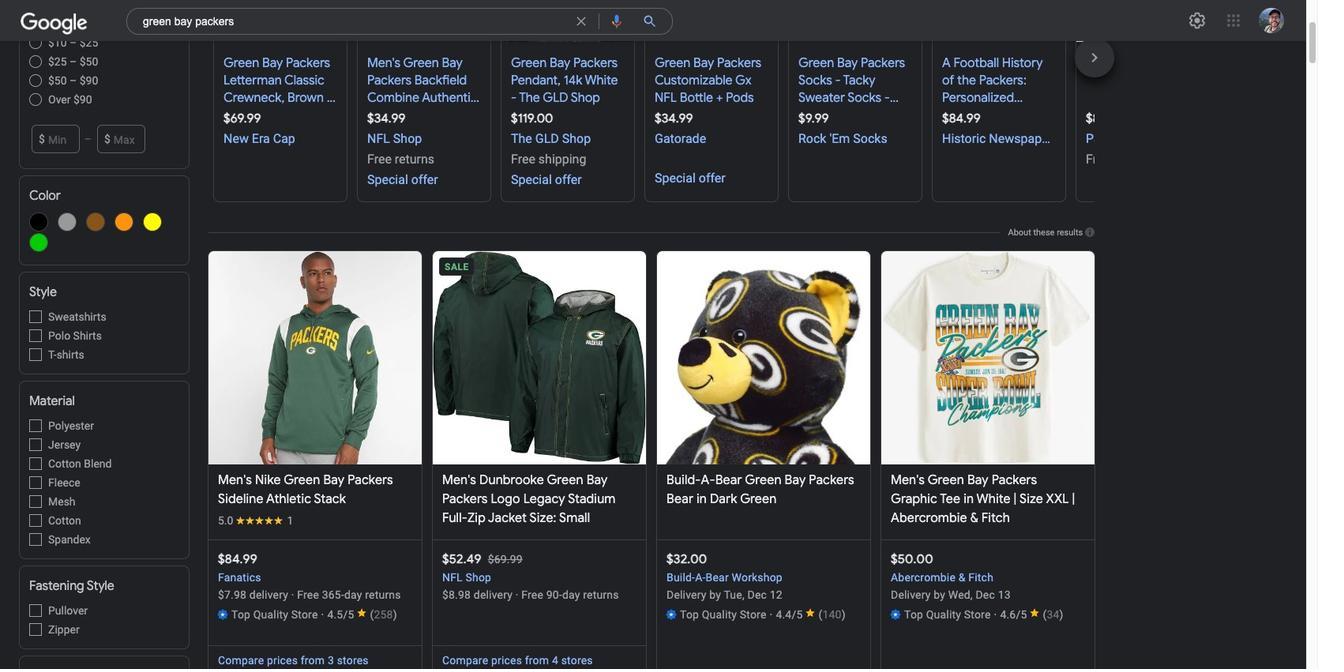 Task type: locate. For each thing, give the bounding box(es) containing it.
shipping inside green bay packers pendant, 14k white - the gld shop $119.00 the gld shop free shipping
[[539, 152, 587, 167]]

men's for men's green bay packers backfield combine authentic pullover hoodie size: extra large
[[367, 55, 401, 71]]

0 vertical spatial bear
[[716, 472, 743, 488]]

0 vertical spatial &
[[971, 510, 979, 526]]

m,
[[253, 107, 267, 123]]

gx
[[736, 73, 752, 88]]

delivery down $32.00
[[667, 589, 707, 601]]

140
[[823, 608, 842, 621]]

rock up (sz on the right top
[[869, 107, 897, 123]]

size: inside green bay packers letterman classic crewneck, brown - size: m, nfl by new era
[[224, 107, 250, 123]]

hoodie
[[415, 107, 457, 123], [346, 510, 389, 526]]

the down pendant,
[[519, 90, 540, 106]]

up to $10 link
[[29, 16, 179, 32]]

0 vertical spatial white
[[585, 73, 618, 88]]

men's up full-
[[442, 472, 477, 488]]

store for $84.99
[[291, 608, 318, 621]]

2 in from the left
[[964, 491, 974, 507]]

1 horizontal spatial delivery
[[474, 589, 513, 601]]

1 horizontal spatial prices
[[491, 654, 522, 667]]

top quality store down $7.98 delivery · free 365-day returns link
[[232, 608, 318, 621]]

shipping
[[539, 152, 587, 167], [1114, 152, 1162, 167]]

stores
[[337, 654, 369, 667], [562, 654, 593, 667]]

0 vertical spatial $25
[[80, 36, 98, 49]]

$84.99 for $84.99 historic newspapers.com
[[943, 111, 981, 126]]

1 in from the left
[[697, 491, 707, 507]]

1 horizontal spatial rock
[[869, 107, 897, 123]]

365-
[[322, 589, 344, 601]]

2 stores from the left
[[562, 654, 593, 667]]

2 shipping from the left
[[1114, 152, 1162, 167]]

prices for zip
[[491, 654, 522, 667]]

| left size
[[1014, 491, 1017, 507]]

size:
[[224, 107, 250, 123], [367, 125, 394, 141], [530, 510, 557, 526]]

0 horizontal spatial )
[[393, 608, 397, 621]]

1 horizontal spatial offer
[[555, 172, 582, 187]]

0 horizontal spatial day
[[344, 589, 362, 601]]

0 vertical spatial rock
[[869, 107, 897, 123]]

0 horizontal spatial hoodie
[[346, 510, 389, 526]]

orange image
[[115, 213, 134, 232]]

0 vertical spatial abercrombie
[[891, 510, 968, 526]]

men's green bay packers graphic tee in white | size xxl | abercrombie & fitch
[[891, 472, 1076, 526]]

abercrombie inside men's green bay packers graphic tee in white | size xxl | abercrombie & fitch
[[891, 510, 968, 526]]

nfl left the extra
[[367, 131, 390, 146]]

historic newspapers.com link
[[943, 127, 1088, 149]]

returns up 258
[[365, 589, 401, 601]]

full-
[[442, 510, 468, 526]]

0 vertical spatial $10
[[77, 17, 96, 30]]

$25 – $50 link
[[29, 54, 179, 70]]

new inside $69.99 new era cap
[[224, 131, 249, 146]]

· left 4.6/5
[[994, 608, 997, 621]]

1 horizontal spatial pullover
[[297, 510, 343, 526]]

1 vertical spatial $69.99
[[488, 553, 523, 566]]

seller rating image right the 4.5/5
[[358, 608, 367, 618]]

white
[[585, 73, 618, 88], [977, 491, 1011, 507]]

build-a-bear green bay packers bear in dark green link
[[667, 471, 861, 511]]

3 quality from the left
[[927, 608, 962, 621]]

0 horizontal spatial $50
[[48, 74, 67, 87]]

0 vertical spatial new
[[311, 107, 337, 123]]

seller rating image
[[1031, 608, 1040, 618]]

pullover
[[367, 107, 412, 123], [297, 510, 343, 526], [48, 604, 88, 617]]

1 horizontal spatial top quality store button
[[665, 606, 767, 623]]

special offer down gatorade
[[655, 171, 726, 186]]

top quality store button down $7.98
[[216, 606, 318, 623]]

free left 365- on the bottom left of the page
[[297, 589, 319, 601]]

men's nike green bay packers sideline athletic stack performance pullover hoodie
[[218, 472, 393, 526]]

$10 inside 'link'
[[77, 17, 96, 30]]

0 horizontal spatial $69.99
[[224, 111, 261, 126]]

& up wed,
[[959, 571, 966, 584]]

1 $ from the left
[[39, 133, 45, 145]]

dec down workshop on the right bottom of page
[[748, 589, 767, 601]]

2 horizontal spatial top
[[905, 608, 924, 621]]

2 top from the left
[[680, 608, 699, 621]]

& inside men's green bay packers graphic tee in white | size xxl | abercrombie & fitch
[[971, 510, 979, 526]]

cotton
[[48, 457, 81, 470], [48, 514, 81, 527]]

$ up "color"
[[39, 133, 45, 145]]

pullover inside men's nike green bay packers sideline athletic stack performance pullover hoodie
[[297, 510, 343, 526]]

2 store from the left
[[740, 608, 767, 621]]

2 seller rating image from the left
[[806, 608, 816, 618]]

$50.00 abercrombie & fitch delivery by wed, dec 13
[[891, 552, 1011, 601]]

1 vertical spatial build-
[[667, 571, 695, 584]]

bay inside green bay packers letterman classic crewneck, brown - size: m, nfl by new era
[[262, 55, 283, 71]]

polo shirts
[[48, 329, 102, 342]]

new
[[311, 107, 337, 123], [224, 131, 249, 146]]

1 horizontal spatial new
[[311, 107, 337, 123]]

stack
[[314, 491, 346, 507]]

offer for green bay packers pendant, 14k white - the gld shop
[[555, 172, 582, 187]]

free inside $52.49 $69.99 nfl shop $8.98 delivery · free 90-day returns
[[522, 589, 544, 601]]

top quality store for $84.99
[[232, 608, 318, 621]]

returns right 90-
[[583, 589, 619, 601]]

– down $25 – $50
[[70, 74, 77, 87]]

1 top quality store from the left
[[232, 608, 318, 621]]

- right 'brown' on the left top
[[327, 90, 332, 106]]

era inside $69.99 new era cap
[[252, 131, 270, 146]]

1 day from the left
[[344, 589, 362, 601]]

green inside green bay packers socks - tacky sweater socks - nfl socks - rock 'em socks l/xl (sz 9-13)
[[799, 55, 835, 71]]

2 prices from the left
[[491, 654, 522, 667]]

1 vertical spatial $84.99
[[218, 552, 257, 567]]

packers inside men's green bay packers graphic tee in white | size xxl | abercrombie & fitch
[[992, 472, 1038, 488]]

shop inside $34.99 nfl shop free returns
[[393, 131, 422, 146]]

sweatshirts link
[[29, 309, 179, 325]]

prices left 3 at bottom
[[267, 654, 298, 667]]

green inside men's dunbrooke green bay packers logo legacy stadium full-zip jacket size: small
[[547, 472, 584, 488]]

classic
[[284, 73, 325, 88]]

socks
[[799, 73, 833, 88], [848, 90, 882, 106], [823, 107, 857, 123], [822, 125, 855, 141], [854, 131, 888, 146]]

2 cotton from the top
[[48, 514, 81, 527]]

special offer down the gld shop link
[[511, 172, 582, 187]]

men's for men's dunbrooke green bay packers logo legacy stadium full-zip jacket size: small
[[442, 472, 477, 488]]

era left the cap at the top
[[252, 131, 270, 146]]

2 horizontal spatial top quality store
[[905, 608, 991, 621]]

rock
[[869, 107, 897, 123], [799, 131, 827, 146]]

2 abercrombie from the top
[[891, 571, 956, 584]]

· left 365- on the bottom left of the page
[[291, 589, 294, 601]]

( right seller rating image
[[1043, 608, 1047, 621]]

5 out of 5 stars image
[[237, 516, 284, 525], [237, 516, 284, 525]]

by inside $50.00 abercrombie & fitch delivery by wed, dec 13
[[934, 589, 946, 601]]

compare down $7.98
[[218, 654, 264, 667]]

0 vertical spatial fitch
[[982, 510, 1011, 526]]

$25 down "up to $10" 'link'
[[80, 36, 98, 49]]

quality for $50.00
[[927, 608, 962, 621]]

day
[[344, 589, 362, 601], [563, 589, 580, 601]]

– for $50
[[70, 74, 77, 87]]

historic
[[943, 131, 986, 146]]

by left tue,
[[710, 589, 721, 601]]

nfl up $8.98
[[442, 571, 463, 584]]

polo
[[48, 329, 70, 342]]

2 $34.99 from the left
[[655, 111, 693, 126]]

$32.00 build-a-bear workshop delivery by tue, dec 12
[[667, 552, 783, 601]]

top quality store
[[232, 608, 318, 621], [680, 608, 767, 621], [905, 608, 991, 621]]

special offer for men's green bay packers backfield combine authentic pullover hoodie size: extra large
[[367, 172, 438, 187]]

2 ) from the left
[[842, 608, 846, 621]]

3 ( from the left
[[1043, 608, 1047, 621]]

1 horizontal spatial $10
[[77, 17, 96, 30]]

1 horizontal spatial hoodie
[[415, 107, 457, 123]]

hoodie right 1 on the bottom left of page
[[346, 510, 389, 526]]

1 vertical spatial cotton
[[48, 514, 81, 527]]

bay inside men's dunbrooke green bay packers logo legacy stadium full-zip jacket size: small
[[587, 472, 608, 488]]

2 top quality store from the left
[[680, 608, 767, 621]]

& up $50.00 abercrombie & fitch delivery by wed, dec 13
[[971, 510, 979, 526]]

0 horizontal spatial from
[[301, 654, 325, 667]]

bear left dark
[[667, 491, 694, 507]]

0 horizontal spatial top quality store button
[[216, 606, 318, 623]]

store down tue,
[[740, 608, 767, 621]]

2 dec from the left
[[976, 589, 996, 601]]

2 horizontal spatial )
[[1060, 608, 1064, 621]]

style up sweatshirts
[[29, 284, 57, 300]]

men's green bay packers graphic tee in white | size xxl | abercrombie & fitch link
[[891, 471, 1086, 530]]

2 horizontal spatial by
[[934, 589, 946, 601]]

1 horizontal spatial special
[[511, 172, 552, 187]]

cotton for cotton blend
[[48, 457, 81, 470]]

2 top quality store button from the left
[[665, 606, 767, 623]]

1 top from the left
[[232, 608, 251, 621]]

top quality store for $50.00
[[905, 608, 991, 621]]

$84.99 inside $84.99 fanatics $7.98 delivery · free 365-day returns
[[218, 552, 257, 567]]

1 horizontal spatial store
[[740, 608, 767, 621]]

1 vertical spatial &
[[959, 571, 966, 584]]

0 vertical spatial build-
[[667, 472, 701, 488]]

workshop
[[732, 571, 783, 584]]

special offer down $34.99 nfl shop free returns in the top of the page
[[367, 172, 438, 187]]

compare down $8.98
[[442, 654, 489, 667]]

abercrombie inside $50.00 abercrombie & fitch delivery by wed, dec 13
[[891, 571, 956, 584]]

quality down $7.98 delivery · free 365-day returns link
[[253, 608, 289, 621]]

14k
[[564, 73, 583, 88]]

top quality store down delivery by tue, dec 12 link
[[680, 608, 767, 621]]

dec inside $50.00 abercrombie & fitch delivery by wed, dec 13
[[976, 589, 996, 601]]

pullover up the zipper
[[48, 604, 88, 617]]

pro
[[1135, 131, 1154, 146]]

None search field
[[0, 0, 673, 37]]

tue,
[[724, 589, 745, 601]]

1 horizontal spatial quality
[[702, 608, 737, 621]]

1 horizontal spatial compare
[[442, 654, 489, 667]]

$69.99 down crewneck,
[[224, 111, 261, 126]]

shop inside $52.49 $69.99 nfl shop $8.98 delivery · free 90-day returns
[[466, 571, 492, 584]]

1 prices from the left
[[267, 654, 298, 667]]

new down 'brown' on the left top
[[311, 107, 337, 123]]

1 vertical spatial fitch
[[969, 571, 994, 584]]

new inside green bay packers letterman classic crewneck, brown - size: m, nfl by new era
[[311, 107, 337, 123]]

shop inside $89.99 packers pro shop - official free shipping
[[1157, 131, 1186, 146]]

2 day from the left
[[563, 589, 580, 601]]

0 horizontal spatial &
[[959, 571, 966, 584]]

- inside green bay packers letterman classic crewneck, brown - size: m, nfl by new era
[[327, 90, 332, 106]]

1 vertical spatial $90
[[73, 93, 92, 106]]

'em up 9-
[[799, 125, 819, 141]]

style
[[29, 284, 57, 300], [87, 578, 114, 594]]

$8.98
[[442, 589, 471, 601]]

'em right 13)
[[830, 131, 850, 146]]

0 horizontal spatial |
[[1014, 491, 1017, 507]]

size
[[1020, 491, 1044, 507]]

pullover down stack
[[297, 510, 343, 526]]

pullover inside the men's green bay packers backfield combine authentic pullover hoodie size: extra large
[[367, 107, 412, 123]]

0 horizontal spatial prices
[[267, 654, 298, 667]]

from
[[301, 654, 325, 667], [525, 654, 549, 667]]

letterman
[[224, 73, 282, 88]]

1 cotton from the top
[[48, 457, 81, 470]]

seller rating image
[[358, 608, 367, 618], [806, 608, 816, 618]]

2 delivery from the left
[[891, 589, 931, 601]]

0 horizontal spatial special offer link
[[367, 171, 481, 189]]

1 delivery from the left
[[250, 589, 288, 601]]

green inside men's green bay packers graphic tee in white | size xxl | abercrombie & fitch
[[928, 472, 965, 488]]

seller rating image right 4.4/5
[[806, 608, 816, 618]]

2 delivery from the left
[[474, 589, 513, 601]]

prices left 4
[[491, 654, 522, 667]]

0 horizontal spatial rock
[[799, 131, 827, 146]]

0 horizontal spatial era
[[224, 125, 242, 141]]

1 ) from the left
[[393, 608, 397, 621]]

packers inside the men's green bay packers backfield combine authentic pullover hoodie size: extra large
[[367, 73, 412, 88]]

( right the 4.5/5
[[370, 608, 374, 621]]

2 from from the left
[[525, 654, 549, 667]]

seller rating image for green
[[806, 608, 816, 618]]

prices
[[267, 654, 298, 667], [491, 654, 522, 667]]

0 horizontal spatial top
[[232, 608, 251, 621]]

rock inside $9.99 rock 'em socks
[[799, 131, 827, 146]]

abercrombie down $50.00
[[891, 571, 956, 584]]

$52.49 $69.99 nfl shop $8.98 delivery · free 90-day returns
[[442, 552, 619, 601]]

3 top from the left
[[905, 608, 924, 621]]

1 horizontal spatial special offer link
[[511, 171, 625, 189]]

1 stores from the left
[[337, 654, 369, 667]]

$25 up the $50 – $90 at the top left of the page
[[48, 55, 67, 68]]

)
[[393, 608, 397, 621], [842, 608, 846, 621], [1060, 608, 1064, 621]]

0 vertical spatial gld
[[543, 90, 569, 106]]

2 horizontal spatial quality
[[927, 608, 962, 621]]

men's up "graphic"
[[891, 472, 925, 488]]

0 horizontal spatial new
[[224, 131, 249, 146]]

$34.99
[[367, 111, 406, 126], [655, 111, 693, 126]]

nfl down sweater
[[799, 107, 821, 123]]

build- inside the $32.00 build-a-bear workshop delivery by tue, dec 12
[[667, 571, 695, 584]]

$10 right to
[[77, 17, 96, 30]]

zip
[[468, 510, 486, 526]]

( right 4.4/5
[[819, 608, 823, 621]]

stores for jacket
[[562, 654, 593, 667]]

pods
[[726, 90, 754, 106]]

0 horizontal spatial delivery
[[250, 589, 288, 601]]

0 horizontal spatial offer
[[411, 172, 438, 187]]

men's up sideline
[[218, 472, 252, 488]]

0 horizontal spatial $
[[39, 133, 45, 145]]

top for $84.99
[[232, 608, 251, 621]]

men's inside the men's green bay packers backfield combine authentic pullover hoodie size: extra large
[[367, 55, 401, 71]]

- left official
[[1189, 131, 1193, 146]]

mesh link
[[29, 494, 179, 510]]

$34.99 down "combine"
[[367, 111, 406, 126]]

$90 inside over $90 link
[[73, 93, 92, 106]]

'em inside $9.99 rock 'em socks
[[830, 131, 850, 146]]

) right 4.4/5
[[842, 608, 846, 621]]

white left size
[[977, 491, 1011, 507]]

( for build-a-bear green bay packers bear in dark green
[[819, 608, 823, 621]]

combine
[[367, 90, 420, 106]]

nfl inside $52.49 $69.99 nfl shop $8.98 delivery · free 90-day returns
[[442, 571, 463, 584]]

bear up delivery by tue, dec 12 link
[[706, 571, 729, 584]]

0 vertical spatial $50
[[80, 55, 98, 68]]

abercrombie down "graphic"
[[891, 510, 968, 526]]

1 horizontal spatial from
[[525, 654, 549, 667]]

3 ) from the left
[[1060, 608, 1064, 621]]

1 vertical spatial $10
[[48, 36, 67, 49]]

free down $119.00
[[511, 152, 536, 167]]

offer
[[699, 171, 726, 186], [411, 172, 438, 187], [555, 172, 582, 187]]

1 horizontal spatial )
[[842, 608, 846, 621]]

3 top quality store from the left
[[905, 608, 991, 621]]

5.0
[[218, 514, 233, 527]]

0 horizontal spatial delivery
[[667, 589, 707, 601]]

2 quality from the left
[[702, 608, 737, 621]]

$50.00
[[891, 552, 934, 567]]

1 delivery from the left
[[667, 589, 707, 601]]

dec left '13'
[[976, 589, 996, 601]]

delivery down fanatics at the left of page
[[250, 589, 288, 601]]

special offer link for men's green bay packers backfield combine authentic pullover hoodie size: extra large
[[367, 171, 481, 189]]

men's dunbrooke green bay packers logo legacy stadium full-zip jacket size: small
[[442, 472, 616, 526]]

quality down delivery by tue, dec 12 link
[[702, 608, 737, 621]]

special offer link down nfl shop 'link'
[[367, 171, 481, 189]]

nfl right m, on the top left of page
[[270, 107, 292, 123]]

$34.99 up gatorade
[[655, 111, 693, 126]]

1 quality from the left
[[253, 608, 289, 621]]

special down gatorade
[[655, 171, 696, 186]]

3 store from the left
[[965, 608, 991, 621]]

– up the $50 – $90 at the top left of the page
[[70, 55, 77, 68]]

day inside $52.49 $69.99 nfl shop $8.98 delivery · free 90-day returns
[[563, 589, 580, 601]]

· left 4.4/5
[[770, 608, 773, 621]]

newspapers.com
[[990, 131, 1088, 146]]

special offer link down "gatorade" link
[[655, 170, 769, 187]]

gray image
[[58, 213, 77, 232]]

1 horizontal spatial in
[[964, 491, 974, 507]]

top quality store for $32.00
[[680, 608, 767, 621]]

0 vertical spatial $69.99
[[224, 111, 261, 126]]

era
[[224, 125, 242, 141], [252, 131, 270, 146]]

build- inside build-a-bear green bay packers bear in dark green
[[667, 472, 701, 488]]

1 $34.99 from the left
[[367, 111, 406, 126]]

white inside men's green bay packers graphic tee in white | size xxl | abercrombie & fitch
[[977, 491, 1011, 507]]

cotton blend link
[[29, 456, 179, 472]]

returns down nfl shop 'link'
[[395, 152, 435, 167]]

0 horizontal spatial style
[[29, 284, 57, 300]]

1 dec from the left
[[748, 589, 767, 601]]

0 horizontal spatial dec
[[748, 589, 767, 601]]

t-shirts link
[[29, 347, 179, 363]]

$69.99 inside $52.49 $69.99 nfl shop $8.98 delivery · free 90-day returns
[[488, 553, 523, 566]]

1 horizontal spatial &
[[971, 510, 979, 526]]

1 compare from the left
[[218, 654, 264, 667]]

- up (sz on the right top
[[885, 90, 890, 106]]

special offer link down the gld shop link
[[511, 171, 625, 189]]

official
[[1196, 131, 1235, 146]]

men's up "combine"
[[367, 55, 401, 71]]

0 horizontal spatial store
[[291, 608, 318, 621]]

1 seller rating image from the left
[[358, 608, 367, 618]]

bear
[[716, 472, 743, 488], [667, 491, 694, 507], [706, 571, 729, 584]]

in inside men's green bay packers graphic tee in white | size xxl | abercrombie & fitch
[[964, 491, 974, 507]]

· left the 4.5/5
[[321, 608, 324, 621]]

- inside $89.99 packers pro shop - official free shipping
[[1189, 131, 1193, 146]]

delivery by wed, dec 13 link
[[891, 586, 1011, 604]]

( 34 )
[[1043, 608, 1064, 621]]

1 ( from the left
[[370, 608, 374, 621]]

2 horizontal spatial store
[[965, 608, 991, 621]]

$10
[[77, 17, 96, 30], [48, 36, 67, 49]]

0 horizontal spatial (
[[370, 608, 374, 621]]

cotton down mesh
[[48, 514, 81, 527]]

$84.99 for $84.99 fanatics $7.98 delivery · free 365-day returns
[[218, 552, 257, 567]]

· for $84.99
[[321, 608, 324, 621]]

( for men's nike green bay packers sideline athletic stack performance pullover hoodie
[[370, 608, 374, 621]]

1 vertical spatial $25
[[48, 55, 67, 68]]

compare prices from 3 stores
[[218, 654, 369, 667]]

green inside green bay packers pendant, 14k white - the gld shop $119.00 the gld shop free shipping
[[511, 55, 547, 71]]

$90 inside $50 – $90 link
[[80, 74, 98, 87]]

top quality store button for $50.00
[[890, 606, 991, 623]]

top quality store button for $84.99
[[216, 606, 318, 623]]

top quality store button for $32.00
[[665, 606, 767, 623]]

1 shipping from the left
[[539, 152, 587, 167]]

) for men's nike green bay packers sideline athletic stack performance pullover hoodie
[[393, 608, 397, 621]]

1 vertical spatial the
[[511, 131, 532, 146]]

nfl inside $34.99 nfl shop free returns
[[367, 131, 390, 146]]

men's inside men's nike green bay packers sideline athletic stack performance pullover hoodie
[[218, 472, 252, 488]]

offer for men's green bay packers backfield combine authentic pullover hoodie size: extra large
[[411, 172, 438, 187]]

nfl inside green bay packers socks - tacky sweater socks - nfl socks - rock 'em socks l/xl (sz 9-13)
[[799, 107, 821, 123]]

2 build- from the top
[[667, 571, 695, 584]]

1 build- from the top
[[667, 472, 701, 488]]

1 horizontal spatial day
[[563, 589, 580, 601]]

bay inside men's nike green bay packers sideline athletic stack performance pullover hoodie
[[323, 472, 345, 488]]

size: down legacy
[[530, 510, 557, 526]]

top quality store button down delivery by wed, dec 13 link
[[890, 606, 991, 623]]

2 compare from the left
[[442, 654, 489, 667]]

offer down "gatorade" link
[[699, 171, 726, 186]]

nfl inside green bay packers customizable gx nfl bottle + pods $34.99 gatorade
[[655, 90, 677, 106]]

None text field
[[49, 130, 69, 149], [114, 130, 134, 149], [49, 130, 69, 149], [114, 130, 134, 149]]

size: left the extra
[[367, 125, 394, 141]]

1 horizontal spatial delivery
[[891, 589, 931, 601]]

0 vertical spatial $90
[[80, 74, 98, 87]]

delivery inside $50.00 abercrombie & fitch delivery by wed, dec 13
[[891, 589, 931, 601]]

special down $34.99 nfl shop free returns in the top of the page
[[367, 172, 408, 187]]

4
[[552, 654, 559, 667]]

12
[[770, 589, 783, 601]]

personalized
[[943, 90, 1015, 106]]

men's inside men's dunbrooke green bay packers logo legacy stadium full-zip jacket size: small
[[442, 472, 477, 488]]

1 horizontal spatial $
[[104, 133, 110, 145]]

packers inside green bay packers letterman classic crewneck, brown - size: m, nfl by new era
[[286, 55, 330, 71]]

1 horizontal spatial top
[[680, 608, 699, 621]]

'em inside green bay packers socks - tacky sweater socks - nfl socks - rock 'em socks l/xl (sz 9-13)
[[799, 125, 819, 141]]

brown image
[[86, 213, 105, 232]]

fitch
[[982, 510, 1011, 526], [969, 571, 994, 584]]

1 vertical spatial style
[[87, 578, 114, 594]]

2 vertical spatial size:
[[530, 510, 557, 526]]

0 horizontal spatial stores
[[337, 654, 369, 667]]

bear inside the $32.00 build-a-bear workshop delivery by tue, dec 12
[[706, 571, 729, 584]]

1 top quality store button from the left
[[216, 606, 318, 623]]

free down nfl shop 'link'
[[367, 152, 392, 167]]

about these results
[[1009, 228, 1086, 238]]

1 horizontal spatial dec
[[976, 589, 996, 601]]

by down 'brown' on the left top
[[295, 107, 309, 123]]

day up the 4.5/5
[[344, 589, 362, 601]]

4.5/5
[[327, 608, 354, 621]]

returns inside $34.99 nfl shop free returns
[[395, 152, 435, 167]]

1 horizontal spatial size:
[[367, 125, 394, 141]]

0 horizontal spatial special
[[367, 172, 408, 187]]

top down $7.98
[[232, 608, 251, 621]]

1 horizontal spatial top quality store
[[680, 608, 767, 621]]

1 horizontal spatial |
[[1073, 491, 1076, 507]]

dec
[[748, 589, 767, 601], [976, 589, 996, 601]]

gld down 14k
[[543, 90, 569, 106]]

men's inside men's green bay packers graphic tee in white | size xxl | abercrombie & fitch
[[891, 472, 925, 488]]

( for men's green bay packers graphic tee in white | size xxl | abercrombie & fitch
[[1043, 608, 1047, 621]]

$50 down $10 – $25 link
[[80, 55, 98, 68]]

in left dark
[[697, 491, 707, 507]]

1 vertical spatial bear
[[667, 491, 694, 507]]

1 from from the left
[[301, 654, 325, 667]]

1 horizontal spatial era
[[252, 131, 270, 146]]

from left 4
[[525, 654, 549, 667]]

0 vertical spatial a-
[[701, 472, 716, 488]]

1 store from the left
[[291, 608, 318, 621]]

rock down $9.99
[[799, 131, 827, 146]]

2 | from the left
[[1073, 491, 1076, 507]]

size: inside the men's green bay packers backfield combine authentic pullover hoodie size: extra large
[[367, 125, 394, 141]]

2 ( from the left
[[819, 608, 823, 621]]

packers inside green bay packers pendant, 14k white - the gld shop $119.00 the gld shop free shipping
[[574, 55, 618, 71]]

0 horizontal spatial by
[[295, 107, 309, 123]]

yellow image
[[143, 213, 162, 232]]

green inside the men's green bay packers backfield combine authentic pullover hoodie size: extra large
[[403, 55, 439, 71]]

1 horizontal spatial seller rating image
[[806, 608, 816, 618]]

$50 up over
[[48, 74, 67, 87]]

pullover down "combine"
[[367, 107, 412, 123]]

newspaper
[[943, 107, 1008, 123]]

0 vertical spatial pullover
[[367, 107, 412, 123]]

$25
[[80, 36, 98, 49], [48, 55, 67, 68]]

brown
[[288, 90, 324, 106]]

· inside $52.49 $69.99 nfl shop $8.98 delivery · free 90-day returns
[[516, 589, 519, 601]]

stores right 4
[[562, 654, 593, 667]]

gld down $119.00
[[536, 131, 559, 146]]

1 vertical spatial new
[[224, 131, 249, 146]]

1 vertical spatial abercrombie
[[891, 571, 956, 584]]

$
[[39, 133, 45, 145], [104, 133, 110, 145]]

1 horizontal spatial shipping
[[1114, 152, 1162, 167]]

sweatshirts
[[48, 311, 106, 323]]

1 horizontal spatial white
[[977, 491, 1011, 507]]

free left 90-
[[522, 589, 544, 601]]

green inside green bay packers customizable gx nfl bottle + pods $34.99 gatorade
[[655, 55, 691, 71]]

new down crewneck,
[[224, 131, 249, 146]]

top quality store button down delivery by tue, dec 12 link
[[665, 606, 767, 623]]

special offer for green bay packers pendant, 14k white - the gld shop
[[511, 172, 582, 187]]

zipper link
[[29, 622, 179, 638]]

$34.99 inside $34.99 nfl shop free returns
[[367, 111, 406, 126]]

$84.99 up historic
[[943, 111, 981, 126]]

3 top quality store button from the left
[[890, 606, 991, 623]]

green
[[224, 55, 259, 71], [403, 55, 439, 71], [511, 55, 547, 71], [655, 55, 691, 71], [799, 55, 835, 71], [284, 472, 320, 488], [547, 472, 584, 488], [745, 472, 782, 488], [928, 472, 965, 488], [740, 491, 777, 507]]

1 abercrombie from the top
[[891, 510, 968, 526]]

2 horizontal spatial (
[[1043, 608, 1047, 621]]

- up $119.00
[[511, 90, 517, 106]]

over
[[48, 93, 71, 106]]



Task type: vqa. For each thing, say whether or not it's contained in the screenshot.
the  ATMs
no



Task type: describe. For each thing, give the bounding box(es) containing it.
field
[[1142, 55, 1169, 71]]

$7.98 delivery · free 365-day returns link
[[218, 586, 401, 604]]

packers inside green bay packers socks - tacky sweater socks - nfl socks - rock 'em socks l/xl (sz 9-13)
[[861, 55, 906, 71]]

packers inside build-a-bear green bay packers bear in dark green
[[809, 472, 855, 488]]

new era cap link
[[224, 127, 337, 149]]

$50 – $90 link
[[29, 73, 179, 88]]

$89.99
[[1086, 111, 1124, 126]]

& inside $50.00 abercrombie & fitch delivery by wed, dec 13
[[959, 571, 966, 584]]

green inside green bay packers letterman classic crewneck, brown - size: m, nfl by new era
[[224, 55, 259, 71]]

free inside $89.99 packers pro shop - official free shipping
[[1086, 152, 1111, 167]]

quality for $84.99
[[253, 608, 289, 621]]

customizable
[[655, 73, 733, 88]]

search by voice image
[[609, 13, 625, 29]]

free inside $34.99 nfl shop free returns
[[367, 152, 392, 167]]

cotton blend
[[48, 457, 112, 470]]

shipping inside $89.99 packers pro shop - official free shipping
[[1114, 152, 1162, 167]]

a- inside build-a-bear green bay packers bear in dark green
[[701, 472, 716, 488]]

packers:
[[980, 73, 1027, 88]]

$84.99 fanatics $7.98 delivery · free 365-day returns
[[218, 552, 401, 601]]

Search search field
[[143, 13, 567, 34]]

history
[[1003, 55, 1043, 71]]

the gld shop link
[[511, 127, 625, 149]]

compare for performance
[[218, 654, 264, 667]]

) for build-a-bear green bay packers bear in dark green
[[842, 608, 846, 621]]

· inside $84.99 fanatics $7.98 delivery · free 365-day returns
[[291, 589, 294, 601]]

- inside green bay packers pendant, 14k white - the gld shop $119.00 the gld shop free shipping
[[511, 90, 517, 106]]

cotton link
[[29, 513, 179, 529]]

packers inside $89.99 packers pro shop - official free shipping
[[1086, 131, 1132, 146]]

packers inside green bay packers customizable gx nfl bottle + pods $34.99 gatorade
[[717, 55, 762, 71]]

gatorade
[[655, 131, 706, 146]]

a- inside the $32.00 build-a-bear workshop delivery by tue, dec 12
[[695, 571, 706, 584]]

more info image
[[1086, 228, 1095, 237]]

by inside green bay packers letterman classic crewneck, brown - size: m, nfl by new era
[[295, 107, 309, 123]]

white inside green bay packers pendant, 14k white - the gld shop $119.00 the gld shop free shipping
[[585, 73, 618, 88]]

about
[[1009, 228, 1032, 238]]

socks inside $9.99 rock 'em socks
[[854, 131, 888, 146]]

fitch inside men's green bay packers graphic tee in white | size xxl | abercrombie & fitch
[[982, 510, 1011, 526]]

· for $32.00
[[770, 608, 773, 621]]

special offer link for green bay packers pendant, 14k white - the gld shop
[[511, 171, 625, 189]]

free inside $84.99 fanatics $7.98 delivery · free 365-day returns
[[297, 589, 319, 601]]

performance
[[218, 510, 294, 526]]

sideline
[[218, 491, 264, 507]]

2 $ from the left
[[104, 133, 110, 145]]

bay inside men's green bay packers graphic tee in white | size xxl | abercrombie & fitch
[[968, 472, 989, 488]]

3
[[328, 654, 334, 667]]

nfl shop link
[[367, 127, 481, 149]]

green bay packers customizable gx nfl bottle + pods $34.99 gatorade
[[655, 55, 762, 146]]

0 horizontal spatial pullover
[[48, 604, 88, 617]]

a football history of the packers: personalized newspaper book
[[943, 55, 1043, 123]]

0 horizontal spatial $25
[[48, 55, 67, 68]]

bottle
[[680, 90, 713, 106]]

football
[[954, 55, 1000, 71]]

green image
[[29, 233, 48, 252]]

– for $25
[[70, 55, 77, 68]]

size: inside men's dunbrooke green bay packers logo legacy stadium full-zip jacket size: small
[[530, 510, 557, 526]]

fleece
[[48, 476, 80, 489]]

rock 'em socks link
[[799, 127, 913, 149]]

over $90
[[48, 93, 92, 106]]

store for $32.00
[[740, 608, 767, 621]]

1 horizontal spatial style
[[87, 578, 114, 594]]

store for $50.00
[[965, 608, 991, 621]]

wed,
[[949, 589, 973, 601]]

to
[[64, 17, 74, 30]]

in inside build-a-bear green bay packers bear in dark green
[[697, 491, 707, 507]]

1 vertical spatial gld
[[536, 131, 559, 146]]

$69.99 inside $69.99 new era cap
[[224, 111, 261, 126]]

nfl inside green bay packers letterman classic crewneck, brown - size: m, nfl by new era
[[270, 107, 292, 123]]

2 horizontal spatial special
[[655, 171, 696, 186]]

quality for $32.00
[[702, 608, 737, 621]]

free inside green bay packers pendant, 14k white - the gld shop $119.00 the gld shop free shipping
[[511, 152, 536, 167]]

google image
[[21, 13, 88, 35]]

· for $50.00
[[994, 608, 997, 621]]

$34.99 nfl shop free returns
[[367, 111, 435, 167]]

bay inside green bay packers socks - tacky sweater socks - nfl socks - rock 'em socks l/xl (sz 9-13)
[[838, 55, 858, 71]]

cotton for cotton
[[48, 514, 81, 527]]

tacky
[[844, 73, 876, 88]]

(sz
[[886, 125, 902, 141]]

rock inside green bay packers socks - tacky sweater socks - nfl socks - rock 'em socks l/xl (sz 9-13)
[[869, 107, 897, 123]]

men's dunbrooke green bay packers logo legacy stadium full-zip jacket size: small link
[[442, 471, 637, 530]]

delivery inside $84.99 fanatics $7.98 delivery · free 365-day returns
[[250, 589, 288, 601]]

green inside men's nike green bay packers sideline athletic stack performance pullover hoodie
[[284, 472, 320, 488]]

4.4/5
[[776, 608, 803, 621]]

prices for pullover
[[267, 654, 298, 667]]

xxl
[[1047, 491, 1069, 507]]

2 horizontal spatial offer
[[699, 171, 726, 186]]

$89.99 packers pro shop - official free shipping
[[1086, 111, 1235, 167]]

up
[[48, 17, 62, 30]]

top for $32.00
[[680, 608, 699, 621]]

up to $10
[[48, 17, 96, 30]]

large
[[428, 125, 460, 141]]

compare prices from 4 stores
[[442, 654, 593, 667]]

black image
[[29, 213, 48, 232]]

jersey
[[48, 439, 81, 451]]

gatorade link
[[655, 127, 769, 149]]

brxlz
[[1172, 55, 1199, 71]]

dec inside the $32.00 build-a-bear workshop delivery by tue, dec 12
[[748, 589, 767, 601]]

top for $50.00
[[905, 608, 924, 621]]

dark
[[710, 491, 738, 507]]

delivery inside $52.49 $69.99 nfl shop $8.98 delivery · free 90-day returns
[[474, 589, 513, 601]]

compare for full-
[[442, 654, 489, 667]]

bay inside build-a-bear green bay packers bear in dark green
[[785, 472, 806, 488]]

t-
[[48, 348, 57, 361]]

of
[[943, 73, 955, 88]]

nike
[[255, 472, 281, 488]]

results
[[1057, 228, 1083, 238]]

$9.99
[[799, 111, 829, 126]]

returns inside $84.99 fanatics $7.98 delivery · free 365-day returns
[[365, 589, 401, 601]]

packers inside men's dunbrooke green bay packers logo legacy stadium full-zip jacket size: small
[[442, 491, 488, 507]]

green bay packers pendant, 14k white - the gld shop $119.00 the gld shop free shipping
[[511, 55, 618, 167]]

hoodie inside the men's green bay packers backfield combine authentic pullover hoodie size: extra large
[[415, 107, 457, 123]]

$10 – $25 link
[[29, 35, 179, 51]]

– for $10
[[70, 36, 77, 49]]

$84.99 historic newspapers.com
[[943, 111, 1088, 146]]

packers inside men's nike green bay packers sideline athletic stack performance pullover hoodie
[[348, 472, 393, 488]]

hoodie inside men's nike green bay packers sideline athletic stack performance pullover hoodie
[[346, 510, 389, 526]]

zipper
[[48, 623, 80, 636]]

dunbrooke
[[480, 472, 544, 488]]

$50 – $90
[[48, 74, 98, 87]]

– down over $90 link
[[84, 133, 92, 145]]

men's for men's nike green bay packers sideline athletic stack performance pullover hoodie
[[218, 472, 252, 488]]

athletic
[[266, 491, 311, 507]]

from for hoodie
[[301, 654, 325, 667]]

$34.99 inside green bay packers customizable gx nfl bottle + pods $34.99 gatorade
[[655, 111, 693, 126]]

day inside $84.99 fanatics $7.98 delivery · free 365-day returns
[[344, 589, 362, 601]]

bay inside green bay packers pendant, 14k white - the gld shop $119.00 the gld shop free shipping
[[550, 55, 571, 71]]

+
[[716, 90, 723, 106]]

tee
[[940, 491, 961, 507]]

spandex link
[[29, 532, 179, 548]]

build-a-bear green bay packers bear in dark green
[[667, 472, 855, 507]]

delivery inside the $32.00 build-a-bear workshop delivery by tue, dec 12
[[667, 589, 707, 601]]

era inside green bay packers letterman classic crewneck, brown - size: m, nfl by new era
[[224, 125, 242, 141]]

returns inside $52.49 $69.99 nfl shop $8.98 delivery · free 90-day returns
[[583, 589, 619, 601]]

) for men's green bay packers graphic tee in white | size xxl | abercrombie & fitch
[[1060, 608, 1064, 621]]

jersey link
[[29, 437, 179, 453]]

90-
[[547, 589, 563, 601]]

by inside the $32.00 build-a-bear workshop delivery by tue, dec 12
[[710, 589, 721, 601]]

jacket
[[488, 510, 527, 526]]

2 horizontal spatial special offer link
[[655, 170, 769, 187]]

bay inside green bay packers customizable gx nfl bottle + pods $34.99 gatorade
[[694, 55, 714, 71]]

l/xl
[[858, 125, 883, 141]]

green bay packers socks - tacky sweater socks - nfl socks - rock 'em socks l/xl (sz 9-13)
[[799, 55, 906, 158]]

logo
[[491, 491, 521, 507]]

( 140 )
[[819, 608, 846, 621]]

stadium
[[568, 491, 616, 507]]

fanatics
[[218, 571, 261, 584]]

0 vertical spatial the
[[519, 90, 540, 106]]

fastening
[[29, 578, 84, 594]]

men's green bay packers backfield combine authentic pullover hoodie size: extra large
[[367, 55, 478, 141]]

seller rating image for pullover
[[358, 608, 367, 618]]

t-shirts
[[48, 348, 84, 361]]

special for men's green bay packers backfield combine authentic pullover hoodie size: extra large
[[367, 172, 408, 187]]

polo shirts link
[[29, 328, 179, 344]]

fitch inside $50.00 abercrombie & fitch delivery by wed, dec 13
[[969, 571, 994, 584]]

green bay packers letterman classic crewneck, brown - size: m, nfl by new era
[[224, 55, 337, 141]]

mesh
[[48, 495, 76, 508]]

- up l/xl
[[860, 107, 866, 123]]

fastening style
[[29, 578, 114, 594]]

1 | from the left
[[1014, 491, 1017, 507]]

1 horizontal spatial $25
[[80, 36, 98, 49]]

special for green bay packers pendant, 14k white - the gld shop
[[511, 172, 552, 187]]

material
[[29, 393, 75, 409]]

lambeau
[[1086, 55, 1139, 71]]

from for jacket
[[525, 654, 549, 667]]

extra
[[396, 125, 425, 141]]

0 vertical spatial style
[[29, 284, 57, 300]]

2 horizontal spatial special offer
[[655, 171, 726, 186]]

$7.98
[[218, 589, 247, 601]]

- left tacky
[[836, 73, 841, 88]]

bay inside the men's green bay packers backfield combine authentic pullover hoodie size: extra large
[[442, 55, 463, 71]]

clear image
[[574, 9, 589, 34]]

stores for hoodie
[[337, 654, 369, 667]]

men's for men's green bay packers graphic tee in white | size xxl | abercrombie & fitch
[[891, 472, 925, 488]]

$9.99 rock 'em socks
[[799, 111, 888, 146]]



